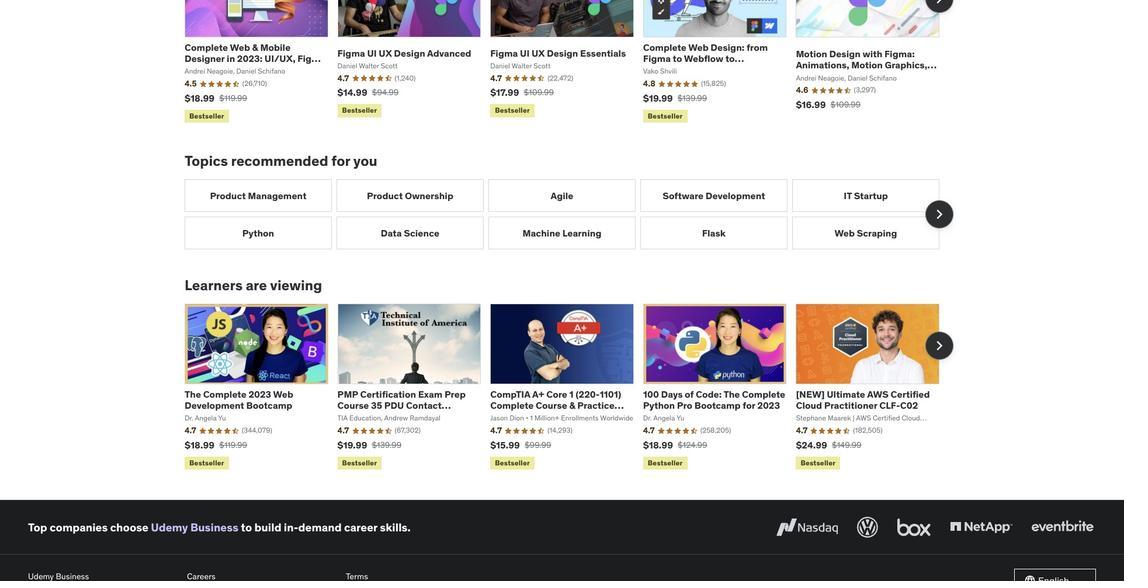 Task type: describe. For each thing, give the bounding box(es) containing it.
hours/pdu
[[337, 411, 389, 423]]

pdu
[[384, 400, 404, 412]]

small image
[[1024, 575, 1036, 581]]

practitioner
[[824, 400, 877, 412]]

ux/ui
[[796, 70, 824, 82]]

ultimate
[[827, 389, 865, 400]]

the inside the complete 2023 web development bootcamp
[[185, 389, 201, 400]]

web scraping link
[[792, 217, 940, 250]]

2023 inside the complete 2023 web development bootcamp
[[249, 389, 271, 400]]

python inside the 100 days of code: the complete python pro bootcamp for 2023
[[643, 400, 675, 412]]

product management link
[[185, 179, 332, 212]]

(220-
[[576, 389, 600, 400]]

top companies choose udemy business to build in-demand career skills.
[[28, 521, 411, 535]]

course inside comptia a+ core 1 (220-1101) complete course & practice exam
[[536, 400, 567, 412]]

1101)
[[600, 389, 621, 400]]

2023 inside the 100 days of code: the complete python pro bootcamp for 2023
[[757, 400, 780, 412]]

of
[[685, 389, 694, 400]]

startup
[[854, 190, 888, 201]]

recommended
[[231, 152, 328, 170]]

1 horizontal spatial motion
[[851, 59, 883, 71]]

clf-
[[879, 400, 900, 412]]

essentials
[[580, 47, 626, 59]]

bootcamp inside the 100 days of code: the complete python pro bootcamp for 2023
[[695, 400, 741, 412]]

ui/ux,
[[265, 53, 295, 64]]

100
[[643, 389, 659, 400]]

ui for figma ui ux design advanced
[[367, 47, 377, 59]]

designer
[[185, 53, 225, 64]]

core
[[546, 389, 567, 400]]

box image
[[895, 515, 934, 541]]

certified
[[891, 389, 930, 400]]

web inside 'complete web & mobile designer in 2023: ui/ux, figma, +more'
[[230, 41, 250, 53]]

skills.
[[380, 521, 411, 535]]

2023:
[[237, 53, 263, 64]]

web inside complete web design: from figma to webflow to freelancing
[[688, 41, 709, 53]]

in-
[[284, 521, 298, 535]]

figma for figma ui ux design essentials
[[490, 47, 518, 59]]

figma ui ux design essentials link
[[490, 47, 626, 59]]

agile link
[[488, 179, 636, 212]]

flask
[[702, 227, 726, 239]]

learning
[[563, 227, 602, 239]]

comptia
[[490, 389, 530, 400]]

next image
[[930, 337, 949, 355]]

contact
[[406, 400, 442, 412]]

software development link
[[640, 179, 788, 212]]

from
[[747, 41, 768, 53]]

pmp
[[337, 389, 358, 400]]

design for advanced
[[394, 47, 425, 59]]

100 days of code: the complete python pro bootcamp for 2023 link
[[643, 389, 785, 412]]

it
[[844, 190, 852, 201]]

35
[[371, 400, 382, 412]]

100 days of code: the complete python pro bootcamp for 2023
[[643, 389, 785, 412]]

product ownership link
[[337, 179, 484, 212]]

choose
[[110, 521, 148, 535]]

a+
[[532, 389, 544, 400]]

netapp image
[[948, 515, 1015, 541]]

in
[[227, 53, 235, 64]]

volkswagen image
[[855, 515, 881, 541]]

agile
[[551, 190, 573, 201]]

nasdaq image
[[774, 515, 841, 541]]

complete inside the complete 2023 web development bootcamp
[[203, 389, 246, 400]]

certification
[[360, 389, 416, 400]]

exam inside pmp certification exam prep course 35 pdu contact hours/pdu
[[418, 389, 443, 400]]

complete web design: from figma to webflow to freelancing
[[643, 41, 768, 76]]

you
[[353, 152, 377, 170]]

+more
[[185, 64, 213, 76]]

learners are viewing
[[185, 276, 322, 295]]

figma for figma ui ux design advanced
[[337, 47, 365, 59]]

carousel element for learners are viewing
[[185, 304, 954, 472]]

machine learning link
[[488, 217, 636, 250]]

design inside motion design with figma: animations, motion graphics, ux/ui
[[829, 48, 861, 60]]

flask link
[[640, 217, 788, 250]]

c02
[[900, 400, 918, 412]]

software
[[663, 190, 704, 201]]

graphics,
[[885, 59, 927, 71]]

udemy
[[151, 521, 188, 535]]

companies
[[50, 521, 108, 535]]

complete web & mobile designer in 2023: ui/ux, figma, +more
[[185, 41, 328, 76]]

bootcamp inside the complete 2023 web development bootcamp
[[246, 400, 292, 412]]

top
[[28, 521, 47, 535]]

the inside the 100 days of code: the complete python pro bootcamp for 2023
[[724, 389, 740, 400]]

topics recommended for you
[[185, 152, 377, 170]]

product management
[[210, 190, 307, 201]]

cloud
[[796, 400, 822, 412]]

complete inside 'complete web & mobile designer in 2023: ui/ux, figma, +more'
[[185, 41, 228, 53]]

complete inside comptia a+ core 1 (220-1101) complete course & practice exam
[[490, 400, 534, 412]]

0 horizontal spatial python
[[242, 227, 274, 239]]

mobile
[[260, 41, 291, 53]]

advanced
[[427, 47, 471, 59]]

webflow
[[684, 53, 723, 64]]

data science link
[[337, 217, 484, 250]]

aws
[[867, 389, 889, 400]]



Task type: vqa. For each thing, say whether or not it's contained in the screenshot.
the right Design
yes



Task type: locate. For each thing, give the bounding box(es) containing it.
complete inside complete web design: from figma to webflow to freelancing
[[643, 41, 687, 53]]

ui for figma ui ux design essentials
[[520, 47, 530, 59]]

figma ui ux design advanced link
[[337, 47, 471, 59]]

the complete 2023 web development bootcamp
[[185, 389, 293, 412]]

design:
[[711, 41, 745, 53]]

motion design with figma: animations, motion graphics, ux/ui
[[796, 48, 927, 82]]

& inside comptia a+ core 1 (220-1101) complete course & practice exam
[[569, 400, 575, 412]]

0 horizontal spatial course
[[337, 400, 369, 412]]

figma ui ux design advanced
[[337, 47, 471, 59]]

design left advanced
[[394, 47, 425, 59]]

figma right advanced
[[490, 47, 518, 59]]

freelancing
[[643, 64, 695, 76]]

& inside 'complete web & mobile designer in 2023: ui/ux, figma, +more'
[[252, 41, 258, 53]]

1
[[569, 389, 574, 400]]

1 horizontal spatial design
[[547, 47, 578, 59]]

product up data
[[367, 190, 403, 201]]

0 vertical spatial development
[[706, 190, 765, 201]]

design
[[394, 47, 425, 59], [547, 47, 578, 59], [829, 48, 861, 60]]

figma ui ux design essentials
[[490, 47, 626, 59]]

2 carousel element from the top
[[185, 179, 954, 250]]

product for product management
[[210, 190, 246, 201]]

0 vertical spatial for
[[331, 152, 350, 170]]

python left pro
[[643, 400, 675, 412]]

motion design with figma: animations, motion graphics, ux/ui link
[[796, 48, 937, 82]]

to right webflow at the top right
[[726, 53, 735, 64]]

1 the from the left
[[185, 389, 201, 400]]

figma right figma,
[[337, 47, 365, 59]]

0 horizontal spatial bootcamp
[[246, 400, 292, 412]]

practice
[[577, 400, 615, 412]]

0 horizontal spatial 2023
[[249, 389, 271, 400]]

2 bootcamp from the left
[[695, 400, 741, 412]]

2 product from the left
[[367, 190, 403, 201]]

eventbrite image
[[1029, 515, 1096, 541]]

1 product from the left
[[210, 190, 246, 201]]

exam down comptia
[[490, 411, 515, 423]]

figma:
[[885, 48, 915, 60]]

days
[[661, 389, 683, 400]]

1 horizontal spatial figma
[[490, 47, 518, 59]]

software development
[[663, 190, 765, 201]]

[new] ultimate aws certified cloud practitioner clf-c02
[[796, 389, 930, 412]]

0 vertical spatial python
[[242, 227, 274, 239]]

prep
[[445, 389, 466, 400]]

0 horizontal spatial &
[[252, 41, 258, 53]]

ui
[[367, 47, 377, 59], [520, 47, 530, 59]]

viewing
[[270, 276, 322, 295]]

0 horizontal spatial ux
[[379, 47, 392, 59]]

topics
[[185, 152, 228, 170]]

1 horizontal spatial bootcamp
[[695, 400, 741, 412]]

complete web design: from figma to webflow to freelancing link
[[643, 41, 768, 76]]

1 horizontal spatial product
[[367, 190, 403, 201]]

0 horizontal spatial ui
[[367, 47, 377, 59]]

pmp certification exam prep course 35 pdu contact hours/pdu
[[337, 389, 466, 423]]

2 horizontal spatial design
[[829, 48, 861, 60]]

it startup
[[844, 190, 888, 201]]

0 horizontal spatial development
[[185, 400, 244, 412]]

1 vertical spatial exam
[[490, 411, 515, 423]]

for left you
[[331, 152, 350, 170]]

python link
[[185, 217, 332, 250]]

0 vertical spatial exam
[[418, 389, 443, 400]]

2 ux from the left
[[532, 47, 545, 59]]

& left mobile
[[252, 41, 258, 53]]

[new] ultimate aws certified cloud practitioner clf-c02 link
[[796, 389, 930, 412]]

animations,
[[796, 59, 849, 71]]

0 horizontal spatial to
[[241, 521, 252, 535]]

design for essentials
[[547, 47, 578, 59]]

1 horizontal spatial python
[[643, 400, 675, 412]]

1 horizontal spatial &
[[569, 400, 575, 412]]

next image for agile
[[930, 205, 949, 224]]

2 ui from the left
[[520, 47, 530, 59]]

1 horizontal spatial exam
[[490, 411, 515, 423]]

0 horizontal spatial for
[[331, 152, 350, 170]]

exam left prep
[[418, 389, 443, 400]]

python
[[242, 227, 274, 239], [643, 400, 675, 412]]

0 horizontal spatial figma
[[337, 47, 365, 59]]

career
[[344, 521, 377, 535]]

figma inside complete web design: from figma to webflow to freelancing
[[643, 53, 671, 64]]

ownership
[[405, 190, 453, 201]]

complete web & mobile designer in 2023: ui/ux, figma, +more link
[[185, 41, 328, 76]]

1 course from the left
[[337, 400, 369, 412]]

web inside the complete 2023 web development bootcamp
[[273, 389, 293, 400]]

0 horizontal spatial product
[[210, 190, 246, 201]]

the
[[185, 389, 201, 400], [724, 389, 740, 400]]

machine learning
[[523, 227, 602, 239]]

it startup link
[[792, 179, 940, 212]]

product for product ownership
[[367, 190, 403, 201]]

0 vertical spatial next image
[[930, 0, 949, 8]]

science
[[404, 227, 439, 239]]

exam
[[418, 389, 443, 400], [490, 411, 515, 423]]

3 carousel element from the top
[[185, 304, 954, 472]]

pmp certification exam prep course 35 pdu contact hours/pdu link
[[337, 389, 466, 423]]

0 horizontal spatial the
[[185, 389, 201, 400]]

1 vertical spatial &
[[569, 400, 575, 412]]

1 horizontal spatial ui
[[520, 47, 530, 59]]

are
[[246, 276, 267, 295]]

2 next image from the top
[[930, 205, 949, 224]]

figma left webflow at the top right
[[643, 53, 671, 64]]

web scraping
[[835, 227, 897, 239]]

development inside the complete 2023 web development bootcamp
[[185, 400, 244, 412]]

figma,
[[298, 53, 328, 64]]

to left build
[[241, 521, 252, 535]]

product down topics
[[210, 190, 246, 201]]

1 horizontal spatial the
[[724, 389, 740, 400]]

0 horizontal spatial motion
[[796, 48, 827, 60]]

&
[[252, 41, 258, 53], [569, 400, 575, 412]]

next image for motion design with figma: animations, motion graphics, ux/ui
[[930, 0, 949, 8]]

1 horizontal spatial 2023
[[757, 400, 780, 412]]

1 vertical spatial python
[[643, 400, 675, 412]]

learners
[[185, 276, 243, 295]]

course inside pmp certification exam prep course 35 pdu contact hours/pdu
[[337, 400, 369, 412]]

2 vertical spatial carousel element
[[185, 304, 954, 472]]

for right "code:" on the bottom
[[743, 400, 755, 412]]

build
[[254, 521, 281, 535]]

with
[[863, 48, 882, 60]]

management
[[248, 190, 307, 201]]

1 next image from the top
[[930, 0, 949, 8]]

1 carousel element from the top
[[185, 0, 954, 125]]

comptia a+ core 1 (220-1101) complete course & practice exam link
[[490, 389, 624, 423]]

data
[[381, 227, 402, 239]]

demand
[[298, 521, 342, 535]]

web
[[230, 41, 250, 53], [688, 41, 709, 53], [835, 227, 855, 239], [273, 389, 293, 400]]

2 horizontal spatial to
[[726, 53, 735, 64]]

design left with
[[829, 48, 861, 60]]

carousel element for topics recommended for you
[[185, 179, 954, 250]]

the complete 2023 web development bootcamp link
[[185, 389, 293, 412]]

ux for essentials
[[532, 47, 545, 59]]

product
[[210, 190, 246, 201], [367, 190, 403, 201]]

2 the from the left
[[724, 389, 740, 400]]

1 horizontal spatial for
[[743, 400, 755, 412]]

2 course from the left
[[536, 400, 567, 412]]

1 horizontal spatial to
[[673, 53, 682, 64]]

1 horizontal spatial development
[[706, 190, 765, 201]]

0 horizontal spatial design
[[394, 47, 425, 59]]

figma
[[337, 47, 365, 59], [490, 47, 518, 59], [643, 53, 671, 64]]

& left (220-
[[569, 400, 575, 412]]

1 horizontal spatial ux
[[532, 47, 545, 59]]

carousel element containing the complete 2023 web development bootcamp
[[185, 304, 954, 472]]

1 ui from the left
[[367, 47, 377, 59]]

2 horizontal spatial figma
[[643, 53, 671, 64]]

0 vertical spatial carousel element
[[185, 0, 954, 125]]

to
[[673, 53, 682, 64], [726, 53, 735, 64], [241, 521, 252, 535]]

for inside the 100 days of code: the complete python pro bootcamp for 2023
[[743, 400, 755, 412]]

carousel element containing product management
[[185, 179, 954, 250]]

0 horizontal spatial exam
[[418, 389, 443, 400]]

data science
[[381, 227, 439, 239]]

ux for advanced
[[379, 47, 392, 59]]

to for top companies choose udemy business to build in-demand career skills.
[[241, 521, 252, 535]]

1 ux from the left
[[379, 47, 392, 59]]

complete inside the 100 days of code: the complete python pro bootcamp for 2023
[[742, 389, 785, 400]]

1 bootcamp from the left
[[246, 400, 292, 412]]

udemy business link
[[151, 521, 238, 535]]

business
[[190, 521, 238, 535]]

1 vertical spatial for
[[743, 400, 755, 412]]

comptia a+ core 1 (220-1101) complete course & practice exam
[[490, 389, 621, 423]]

1 horizontal spatial course
[[536, 400, 567, 412]]

scraping
[[857, 227, 897, 239]]

course left 1
[[536, 400, 567, 412]]

1 vertical spatial carousel element
[[185, 179, 954, 250]]

next image
[[930, 0, 949, 8], [930, 205, 949, 224]]

pro
[[677, 400, 692, 412]]

design left essentials
[[547, 47, 578, 59]]

to left webflow at the top right
[[673, 53, 682, 64]]

to for complete web design: from figma to webflow to freelancing
[[673, 53, 682, 64]]

motion up ux/ui
[[796, 48, 827, 60]]

0 vertical spatial &
[[252, 41, 258, 53]]

2023
[[249, 389, 271, 400], [757, 400, 780, 412]]

code:
[[696, 389, 722, 400]]

for
[[331, 152, 350, 170], [743, 400, 755, 412]]

bootcamp
[[246, 400, 292, 412], [695, 400, 741, 412]]

exam inside comptia a+ core 1 (220-1101) complete course & practice exam
[[490, 411, 515, 423]]

course left 35
[[337, 400, 369, 412]]

[new]
[[796, 389, 825, 400]]

product ownership
[[367, 190, 453, 201]]

carousel element
[[185, 0, 954, 125], [185, 179, 954, 250], [185, 304, 954, 472]]

course
[[337, 400, 369, 412], [536, 400, 567, 412]]

python down product management link
[[242, 227, 274, 239]]

carousel element containing complete web & mobile designer in 2023: ui/ux, figma, +more
[[185, 0, 954, 125]]

1 vertical spatial next image
[[930, 205, 949, 224]]

1 vertical spatial development
[[185, 400, 244, 412]]

motion left figma:
[[851, 59, 883, 71]]



